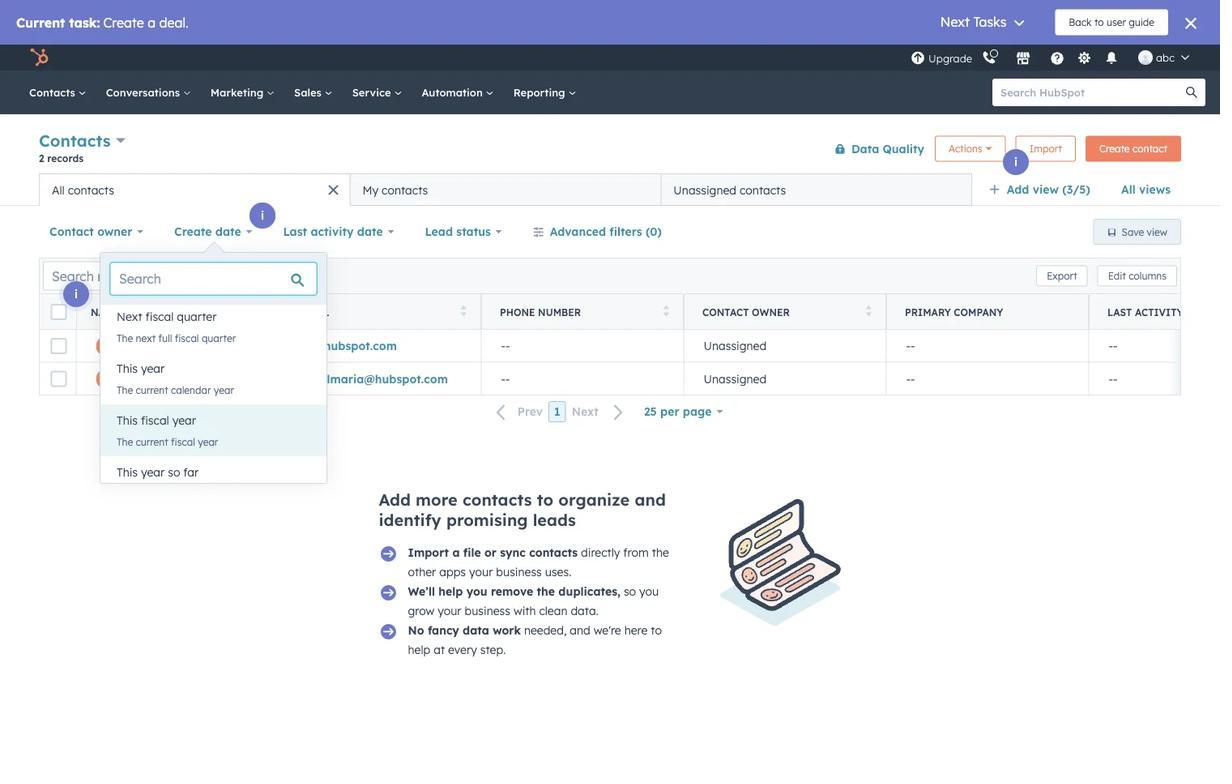 Task type: describe. For each thing, give the bounding box(es) containing it.
(e
[[1215, 306, 1221, 318]]

(0)
[[646, 225, 662, 239]]

all views link
[[1111, 173, 1182, 206]]

25
[[644, 404, 657, 419]]

1 button
[[549, 401, 566, 422]]

Search name, phone, email addresses, or company search field
[[43, 261, 234, 291]]

organize
[[559, 490, 630, 510]]

contacts inside "add more contacts to organize and identify promising leads"
[[463, 490, 532, 510]]

data quality
[[852, 141, 925, 156]]

maria johnson (sample contact)
[[125, 372, 312, 386]]

prev
[[518, 405, 543, 419]]

1 vertical spatial quarter
[[202, 332, 236, 344]]

create for create date
[[174, 225, 212, 239]]

brian halligan (sample contact) link
[[125, 339, 310, 353]]

upgrade image
[[911, 51, 926, 66]]

primary company
[[905, 306, 1004, 318]]

my
[[363, 183, 379, 197]]

(sample for halligan
[[211, 339, 258, 353]]

and inside "add more contacts to organize and identify promising leads"
[[635, 490, 666, 510]]

create for create contact
[[1100, 143, 1130, 155]]

name
[[91, 306, 120, 318]]

your inside directly from the other apps your business uses.
[[469, 565, 493, 579]]

gary orlando image
[[1139, 50, 1154, 65]]

1 horizontal spatial help
[[439, 584, 463, 599]]

25 per page button
[[634, 396, 734, 428]]

current inside this year the current calendar year
[[136, 384, 168, 396]]

year up this fiscal year "button"
[[214, 384, 234, 396]]

directly
[[581, 546, 620, 560]]

every
[[448, 643, 477, 657]]

create date
[[174, 225, 241, 239]]

1 press to sort. image from the left
[[258, 305, 264, 317]]

needed,
[[524, 623, 567, 638]]

create date button
[[164, 216, 263, 248]]

2 date from the left
[[357, 225, 383, 239]]

from
[[624, 546, 649, 560]]

i for left i button
[[75, 287, 78, 301]]

unassigned contacts button
[[661, 173, 973, 206]]

next
[[136, 332, 156, 344]]

advanced filters (0) button
[[523, 216, 673, 248]]

all for all views
[[1122, 182, 1136, 197]]

last activity date
[[283, 225, 383, 239]]

bh@hubspot.com
[[299, 339, 397, 353]]

Search HubSpot search field
[[993, 79, 1192, 106]]

settings link
[[1075, 49, 1095, 66]]

unassigned contacts
[[674, 183, 786, 197]]

step.
[[480, 643, 506, 657]]

apps
[[440, 565, 466, 579]]

reporting link
[[504, 71, 586, 114]]

all contacts button
[[39, 173, 350, 206]]

primary
[[905, 306, 951, 318]]

unassigned for bh@hubspot.com
[[704, 339, 767, 353]]

you inside so you grow your business with clean data.
[[640, 584, 659, 599]]

reporting
[[514, 86, 569, 99]]

edit columns button
[[1098, 265, 1178, 287]]

fiscal up full on the top left
[[145, 310, 174, 324]]

settings image
[[1078, 51, 1092, 66]]

year up this year so far button at left bottom
[[198, 436, 218, 448]]

view for save
[[1147, 226, 1168, 238]]

clean
[[539, 604, 568, 618]]

contact owner button
[[39, 216, 154, 248]]

create contact button
[[1086, 136, 1182, 162]]

to inside needed, and we're here to help at every step.
[[651, 623, 662, 638]]

company
[[954, 306, 1004, 318]]

contacts link
[[19, 71, 96, 114]]

filters
[[610, 225, 643, 239]]

contact inside popup button
[[49, 225, 94, 239]]

fiscal right full on the top left
[[175, 332, 199, 344]]

this for this year
[[117, 362, 138, 376]]

import a file or sync contacts
[[408, 546, 578, 560]]

the for next fiscal quarter
[[117, 332, 133, 344]]

add more contacts to organize and identify promising leads
[[379, 490, 666, 530]]

1 horizontal spatial contact owner
[[703, 306, 790, 318]]

list box containing next fiscal quarter
[[101, 301, 327, 508]]

contacts banner
[[39, 128, 1182, 173]]

help inside needed, and we're here to help at every step.
[[408, 643, 431, 657]]

lead status button
[[415, 216, 513, 248]]

next for next
[[572, 405, 599, 419]]

help image
[[1051, 52, 1065, 66]]

automation
[[422, 86, 486, 99]]

contact) for emailmaria@hubspot.com
[[264, 372, 312, 386]]

so inside button
[[168, 465, 180, 479]]

advanced filters (0)
[[550, 225, 662, 239]]

all contacts
[[52, 183, 114, 197]]

unassigned for emailmaria@hubspot.com
[[704, 372, 767, 386]]

add view (3/5)
[[1007, 182, 1091, 197]]

data quality button
[[824, 133, 926, 165]]

business inside directly from the other apps your business uses.
[[496, 565, 542, 579]]

this year button
[[101, 353, 327, 385]]

add view (3/5) button
[[979, 173, 1111, 206]]

grow
[[408, 604, 435, 618]]

next fiscal quarter button
[[101, 301, 327, 333]]

a
[[453, 546, 460, 560]]

1 date from the left
[[215, 225, 241, 239]]

full
[[158, 332, 172, 344]]

service link
[[343, 71, 412, 114]]

press to sort. element for phone number
[[663, 305, 670, 319]]

import button
[[1016, 136, 1076, 162]]

1 vertical spatial contact
[[703, 306, 749, 318]]

quality
[[883, 141, 925, 156]]

sales
[[294, 86, 325, 99]]

25 per page
[[644, 404, 712, 419]]

create contact
[[1100, 143, 1168, 155]]

contacts for my contacts
[[382, 183, 428, 197]]

activity
[[1136, 306, 1184, 318]]

view for add
[[1033, 182, 1059, 197]]

notifications button
[[1098, 45, 1126, 71]]

prev button
[[487, 401, 549, 423]]

fiscal up far
[[171, 436, 195, 448]]

last activity date button
[[273, 216, 405, 248]]

import for import a file or sync contacts
[[408, 546, 449, 560]]

other
[[408, 565, 436, 579]]

contact owner inside popup button
[[49, 225, 132, 239]]

fiscal down maria
[[141, 413, 169, 428]]

calling icon button
[[976, 47, 1004, 68]]

here
[[625, 623, 648, 638]]

duplicates,
[[559, 584, 621, 599]]

notifications image
[[1105, 52, 1119, 66]]

we'll
[[408, 584, 435, 599]]

i for top i button
[[1015, 155, 1018, 169]]

business inside so you grow your business with clean data.
[[465, 604, 511, 618]]

to inside "add more contacts to organize and identify promising leads"
[[537, 490, 554, 510]]

per
[[661, 404, 680, 419]]

press to sort. image for email
[[461, 305, 467, 317]]

directly from the other apps your business uses.
[[408, 546, 669, 579]]

automation link
[[412, 71, 504, 114]]

marketing link
[[201, 71, 285, 114]]

-- button for bh@hubspot.com
[[481, 330, 684, 362]]

this fiscal year the current fiscal year
[[117, 413, 218, 448]]

the inside this year the current calendar year
[[117, 384, 133, 396]]

contacts inside contacts popup button
[[39, 131, 111, 151]]

primary company column header
[[887, 294, 1090, 330]]

search image
[[1187, 87, 1198, 98]]

year inside button
[[141, 465, 165, 479]]

last activity date (e
[[1108, 306, 1221, 318]]

help button
[[1044, 45, 1072, 71]]

my contacts
[[363, 183, 428, 197]]



Task type: locate. For each thing, give the bounding box(es) containing it.
2 horizontal spatial i
[[1015, 155, 1018, 169]]

unassigned button for emailmaria@hubspot.com
[[684, 362, 887, 395]]

0 horizontal spatial you
[[467, 584, 488, 599]]

1 vertical spatial help
[[408, 643, 431, 657]]

(sample down the next fiscal quarter button
[[211, 339, 258, 353]]

the inside this fiscal year the current fiscal year
[[117, 436, 133, 448]]

next up next
[[117, 310, 142, 324]]

i
[[1015, 155, 1018, 169], [261, 208, 264, 223], [75, 287, 78, 301]]

0 horizontal spatial view
[[1033, 182, 1059, 197]]

maria johnson (sample contact) link
[[125, 372, 312, 386]]

last for last activity date (e
[[1108, 306, 1133, 318]]

lead
[[425, 225, 453, 239]]

0 vertical spatial the
[[652, 546, 669, 560]]

0 vertical spatial owner
[[97, 225, 132, 239]]

1 horizontal spatial import
[[1030, 143, 1063, 155]]

all inside button
[[52, 183, 65, 197]]

brian halligan (sample contact)
[[125, 339, 310, 353]]

add for add more contacts to organize and identify promising leads
[[379, 490, 411, 510]]

import up add view (3/5)
[[1030, 143, 1063, 155]]

conversations
[[106, 86, 183, 99]]

2 unassigned button from the top
[[684, 362, 887, 395]]

contacts
[[29, 86, 78, 99], [39, 131, 111, 151]]

johnson
[[162, 372, 210, 386]]

emailmaria@hubspot.com
[[299, 372, 448, 386]]

identify
[[379, 510, 442, 530]]

-- button down number
[[481, 330, 684, 362]]

view inside button
[[1147, 226, 1168, 238]]

1 the from the top
[[117, 332, 133, 344]]

0 horizontal spatial next
[[117, 310, 142, 324]]

contact
[[1133, 143, 1168, 155]]

this down this fiscal year the current fiscal year
[[117, 465, 138, 479]]

quarter up this year "button"
[[202, 332, 236, 344]]

--
[[501, 339, 510, 353], [907, 339, 916, 353], [1109, 339, 1118, 353], [501, 372, 510, 386], [907, 372, 916, 386], [1109, 372, 1118, 386]]

2 all from the left
[[52, 183, 65, 197]]

current inside this fiscal year the current fiscal year
[[136, 436, 168, 448]]

create inside popup button
[[174, 225, 212, 239]]

calling icon image
[[982, 51, 997, 65]]

0 vertical spatial your
[[469, 565, 493, 579]]

unassigned
[[674, 183, 737, 197], [704, 339, 767, 353], [704, 372, 767, 386]]

this
[[117, 362, 138, 376], [117, 413, 138, 428], [117, 465, 138, 479]]

0 vertical spatial this
[[117, 362, 138, 376]]

add left more
[[379, 490, 411, 510]]

i button right 'create date'
[[250, 203, 276, 229]]

help down apps
[[439, 584, 463, 599]]

1 horizontal spatial contact
[[703, 306, 749, 318]]

the down brian
[[117, 384, 133, 396]]

1 horizontal spatial so
[[624, 584, 636, 599]]

this for this fiscal year
[[117, 413, 138, 428]]

work
[[493, 623, 521, 638]]

this inside this year the current calendar year
[[117, 362, 138, 376]]

2 press to sort. element from the left
[[461, 305, 467, 319]]

1 horizontal spatial to
[[651, 623, 662, 638]]

save view
[[1122, 226, 1168, 238]]

2 current from the top
[[136, 436, 168, 448]]

2 horizontal spatial i button
[[1004, 149, 1029, 175]]

2 vertical spatial i
[[75, 287, 78, 301]]

0 vertical spatial business
[[496, 565, 542, 579]]

brian
[[125, 339, 156, 353]]

so left far
[[168, 465, 180, 479]]

view inside popup button
[[1033, 182, 1059, 197]]

0 horizontal spatial add
[[379, 490, 411, 510]]

0 vertical spatial unassigned
[[674, 183, 737, 197]]

contact) for bh@hubspot.com
[[261, 339, 310, 353]]

the
[[117, 332, 133, 344], [117, 384, 133, 396], [117, 436, 133, 448]]

this inside button
[[117, 465, 138, 479]]

sync
[[500, 546, 526, 560]]

current
[[136, 384, 168, 396], [136, 436, 168, 448]]

-
[[501, 339, 506, 353], [506, 339, 510, 353], [907, 339, 911, 353], [911, 339, 916, 353], [1109, 339, 1114, 353], [1114, 339, 1118, 353], [501, 372, 506, 386], [506, 372, 510, 386], [907, 372, 911, 386], [911, 372, 916, 386], [1109, 372, 1114, 386], [1114, 372, 1118, 386]]

add inside popup button
[[1007, 182, 1030, 197]]

all
[[1122, 182, 1136, 197], [52, 183, 65, 197]]

2 the from the top
[[117, 384, 133, 396]]

current up this year so far
[[136, 436, 168, 448]]

1 horizontal spatial last
[[1108, 306, 1133, 318]]

your inside so you grow your business with clean data.
[[438, 604, 462, 618]]

last left activity
[[283, 225, 307, 239]]

create inside button
[[1100, 143, 1130, 155]]

emailmaria@hubspot.com link
[[299, 372, 448, 386]]

2 -- button from the top
[[481, 362, 684, 395]]

to right 'here'
[[651, 623, 662, 638]]

next fiscal quarter the next full fiscal quarter
[[117, 310, 236, 344]]

1 unassigned button from the top
[[684, 330, 887, 362]]

0 vertical spatial add
[[1007, 182, 1030, 197]]

year left far
[[141, 465, 165, 479]]

your up fancy
[[438, 604, 462, 618]]

last down edit
[[1108, 306, 1133, 318]]

0 horizontal spatial i button
[[63, 281, 89, 307]]

-- button for emailmaria@hubspot.com
[[481, 362, 684, 395]]

all for all contacts
[[52, 183, 65, 197]]

add inside "add more contacts to organize and identify promising leads"
[[379, 490, 411, 510]]

owner
[[97, 225, 132, 239], [752, 306, 790, 318]]

1 vertical spatial the
[[117, 384, 133, 396]]

business
[[496, 565, 542, 579], [465, 604, 511, 618]]

1 vertical spatial last
[[1108, 306, 1133, 318]]

the up this year so far
[[117, 436, 133, 448]]

0 horizontal spatial i
[[75, 287, 78, 301]]

0 vertical spatial last
[[283, 225, 307, 239]]

press to sort. element for contact owner
[[866, 305, 872, 319]]

this down brian
[[117, 362, 138, 376]]

1 vertical spatial contact)
[[264, 372, 312, 386]]

date
[[1187, 306, 1212, 318]]

and down the 'data.'
[[570, 623, 591, 638]]

press to sort. image for contact owner
[[866, 305, 872, 317]]

contact) down bh@hubspot.com
[[264, 372, 312, 386]]

1 vertical spatial next
[[572, 405, 599, 419]]

all down 2 records
[[52, 183, 65, 197]]

1 press to sort. element from the left
[[258, 305, 264, 319]]

help down "no"
[[408, 643, 431, 657]]

2 press to sort. image from the left
[[461, 305, 467, 317]]

this year so far
[[117, 465, 199, 479]]

bh@hubspot.com link
[[299, 339, 397, 353]]

and inside needed, and we're here to help at every step.
[[570, 623, 591, 638]]

1 horizontal spatial add
[[1007, 182, 1030, 197]]

calendar
[[171, 384, 211, 396]]

import up other
[[408, 546, 449, 560]]

unassigned button for bh@hubspot.com
[[684, 330, 887, 362]]

1 horizontal spatial all
[[1122, 182, 1136, 197]]

1 horizontal spatial and
[[635, 490, 666, 510]]

2
[[39, 152, 44, 164]]

0 vertical spatial so
[[168, 465, 180, 479]]

1 horizontal spatial date
[[357, 225, 383, 239]]

the inside directly from the other apps your business uses.
[[652, 546, 669, 560]]

-- button
[[481, 330, 684, 362], [481, 362, 684, 395]]

contact owner
[[49, 225, 132, 239], [703, 306, 790, 318]]

1 vertical spatial business
[[465, 604, 511, 618]]

next inside button
[[572, 405, 599, 419]]

0 vertical spatial view
[[1033, 182, 1059, 197]]

1 vertical spatial i
[[261, 208, 264, 223]]

your down file
[[469, 565, 493, 579]]

hubspot image
[[29, 48, 49, 67]]

0 horizontal spatial contact owner
[[49, 225, 132, 239]]

import for import
[[1030, 143, 1063, 155]]

actions button
[[935, 136, 1007, 162]]

columns
[[1129, 270, 1167, 282]]

far
[[183, 465, 199, 479]]

0 horizontal spatial all
[[52, 183, 65, 197]]

contact) down email
[[261, 339, 310, 353]]

actions
[[949, 143, 983, 155]]

1 vertical spatial unassigned
[[704, 339, 767, 353]]

sales link
[[285, 71, 343, 114]]

0 vertical spatial contacts
[[29, 86, 78, 99]]

3 this from the top
[[117, 465, 138, 479]]

i up add view (3/5) popup button
[[1015, 155, 1018, 169]]

0 vertical spatial to
[[537, 490, 554, 510]]

0 horizontal spatial last
[[283, 225, 307, 239]]

year
[[141, 362, 165, 376], [214, 384, 234, 396], [172, 413, 196, 428], [198, 436, 218, 448], [141, 465, 165, 479]]

i for i button to the middle
[[261, 208, 264, 223]]

2 vertical spatial this
[[117, 465, 138, 479]]

phone number
[[500, 306, 581, 318]]

0 vertical spatial the
[[117, 332, 133, 344]]

0 horizontal spatial so
[[168, 465, 180, 479]]

date up search search field
[[215, 225, 241, 239]]

0 vertical spatial create
[[1100, 143, 1130, 155]]

this inside this fiscal year the current fiscal year
[[117, 413, 138, 428]]

2 vertical spatial the
[[117, 436, 133, 448]]

conversations link
[[96, 71, 201, 114]]

2 records
[[39, 152, 84, 164]]

0 vertical spatial and
[[635, 490, 666, 510]]

upgrade
[[929, 52, 973, 65]]

all left "views"
[[1122, 182, 1136, 197]]

1 vertical spatial (sample
[[213, 372, 260, 386]]

0 vertical spatial (sample
[[211, 339, 258, 353]]

fancy
[[428, 623, 459, 638]]

0 horizontal spatial the
[[537, 584, 555, 599]]

0 horizontal spatial your
[[438, 604, 462, 618]]

i down all contacts button
[[261, 208, 264, 223]]

1 horizontal spatial next
[[572, 405, 599, 419]]

0 vertical spatial i
[[1015, 155, 1018, 169]]

year down brian
[[141, 362, 165, 376]]

1 horizontal spatial the
[[652, 546, 669, 560]]

0 vertical spatial quarter
[[177, 310, 217, 324]]

0 horizontal spatial create
[[174, 225, 212, 239]]

i button up add view (3/5)
[[1004, 149, 1029, 175]]

maria
[[125, 372, 158, 386]]

create left contact
[[1100, 143, 1130, 155]]

unassigned inside unassigned contacts button
[[674, 183, 737, 197]]

menu
[[910, 45, 1201, 71]]

3 press to sort. element from the left
[[663, 305, 670, 319]]

you down from
[[640, 584, 659, 599]]

1 this from the top
[[117, 362, 138, 376]]

0 vertical spatial current
[[136, 384, 168, 396]]

export button
[[1037, 265, 1088, 287]]

contacts down hubspot link
[[29, 86, 78, 99]]

0 horizontal spatial contact
[[49, 225, 94, 239]]

1 vertical spatial and
[[570, 623, 591, 638]]

bh@hubspot.com button
[[279, 330, 481, 362]]

date right activity
[[357, 225, 383, 239]]

1 vertical spatial create
[[174, 225, 212, 239]]

status
[[457, 225, 491, 239]]

help
[[439, 584, 463, 599], [408, 643, 431, 657]]

the inside next fiscal quarter the next full fiscal quarter
[[117, 332, 133, 344]]

0 horizontal spatial to
[[537, 490, 554, 510]]

year down 'calendar' on the left bottom
[[172, 413, 196, 428]]

0 horizontal spatial and
[[570, 623, 591, 638]]

0 horizontal spatial import
[[408, 546, 449, 560]]

the right from
[[652, 546, 669, 560]]

(sample for johnson
[[213, 372, 260, 386]]

4 press to sort. image from the left
[[866, 305, 872, 317]]

contacts inside 'button'
[[382, 183, 428, 197]]

list box
[[101, 301, 327, 508]]

0 vertical spatial contact)
[[261, 339, 310, 353]]

the left next
[[117, 332, 133, 344]]

1 vertical spatial owner
[[752, 306, 790, 318]]

(3/5)
[[1063, 182, 1091, 197]]

i down contact owner popup button
[[75, 287, 78, 301]]

1 vertical spatial current
[[136, 436, 168, 448]]

with
[[514, 604, 536, 618]]

leads
[[533, 510, 576, 530]]

uses.
[[545, 565, 572, 579]]

abc button
[[1129, 45, 1200, 71]]

we're
[[594, 623, 622, 638]]

marketplaces button
[[1007, 45, 1041, 71]]

1 horizontal spatial view
[[1147, 226, 1168, 238]]

view right save
[[1147, 226, 1168, 238]]

1 vertical spatial so
[[624, 584, 636, 599]]

add for add view (3/5)
[[1007, 182, 1030, 197]]

and up from
[[635, 490, 666, 510]]

0 horizontal spatial help
[[408, 643, 431, 657]]

the up "clean"
[[537, 584, 555, 599]]

1 vertical spatial to
[[651, 623, 662, 638]]

press to sort. image
[[258, 305, 264, 317], [461, 305, 467, 317], [663, 305, 670, 317], [866, 305, 872, 317]]

number
[[538, 306, 581, 318]]

view left (3/5)
[[1033, 182, 1059, 197]]

lead status
[[425, 225, 491, 239]]

contacts for unassigned contacts
[[740, 183, 786, 197]]

1 -- button from the top
[[481, 330, 684, 362]]

0 horizontal spatial date
[[215, 225, 241, 239]]

1 vertical spatial the
[[537, 584, 555, 599]]

1 all from the left
[[1122, 182, 1136, 197]]

email
[[297, 306, 330, 318]]

3 the from the top
[[117, 436, 133, 448]]

more
[[416, 490, 458, 510]]

remove
[[491, 584, 534, 599]]

menu containing abc
[[910, 45, 1201, 71]]

1 horizontal spatial create
[[1100, 143, 1130, 155]]

Search search field
[[110, 263, 317, 295]]

owner inside popup button
[[97, 225, 132, 239]]

1 horizontal spatial i
[[261, 208, 264, 223]]

0 vertical spatial import
[[1030, 143, 1063, 155]]

4 press to sort. element from the left
[[866, 305, 872, 319]]

business up we'll help you remove the duplicates,
[[496, 565, 542, 579]]

1 vertical spatial this
[[117, 413, 138, 428]]

press to sort. image for phone number
[[663, 305, 670, 317]]

press to sort. element for email
[[461, 305, 467, 319]]

this down maria
[[117, 413, 138, 428]]

contacts up records
[[39, 131, 111, 151]]

1 horizontal spatial your
[[469, 565, 493, 579]]

contacts for all contacts
[[68, 183, 114, 197]]

last inside popup button
[[283, 225, 307, 239]]

0 vertical spatial next
[[117, 310, 142, 324]]

pagination navigation
[[487, 401, 634, 423]]

add down import button
[[1007, 182, 1030, 197]]

1 vertical spatial i button
[[250, 203, 276, 229]]

1 vertical spatial view
[[1147, 226, 1168, 238]]

next inside next fiscal quarter the next full fiscal quarter
[[117, 310, 142, 324]]

2 vertical spatial i button
[[63, 281, 89, 307]]

0 horizontal spatial owner
[[97, 225, 132, 239]]

next for next fiscal quarter the next full fiscal quarter
[[117, 310, 142, 324]]

import inside button
[[1030, 143, 1063, 155]]

1 vertical spatial your
[[438, 604, 462, 618]]

search button
[[1179, 79, 1206, 106]]

1 current from the top
[[136, 384, 168, 396]]

so up 'here'
[[624, 584, 636, 599]]

press to sort. element
[[258, 305, 264, 319], [461, 305, 467, 319], [663, 305, 670, 319], [866, 305, 872, 319]]

1 vertical spatial add
[[379, 490, 411, 510]]

2 vertical spatial unassigned
[[704, 372, 767, 386]]

hubspot link
[[19, 48, 61, 67]]

1
[[555, 404, 561, 419]]

marketing
[[211, 86, 267, 99]]

so inside so you grow your business with clean data.
[[624, 584, 636, 599]]

3 press to sort. image from the left
[[663, 305, 670, 317]]

you left remove on the left
[[467, 584, 488, 599]]

0 vertical spatial help
[[439, 584, 463, 599]]

2 this from the top
[[117, 413, 138, 428]]

1 vertical spatial import
[[408, 546, 449, 560]]

i button left name
[[63, 281, 89, 307]]

1 horizontal spatial you
[[640, 584, 659, 599]]

we'll help you remove the duplicates,
[[408, 584, 621, 599]]

edit columns
[[1109, 270, 1167, 282]]

the for this fiscal year
[[117, 436, 133, 448]]

0 vertical spatial contact
[[49, 225, 94, 239]]

current left 'calendar' on the left bottom
[[136, 384, 168, 396]]

(sample down brian halligan (sample contact) link
[[213, 372, 260, 386]]

last for last activity date
[[283, 225, 307, 239]]

create down all contacts button
[[174, 225, 212, 239]]

next right "1" button
[[572, 405, 599, 419]]

emailmaria@hubspot.com button
[[279, 362, 481, 395]]

1 you from the left
[[467, 584, 488, 599]]

activity
[[311, 225, 354, 239]]

1 horizontal spatial i button
[[250, 203, 276, 229]]

or
[[485, 546, 497, 560]]

1 vertical spatial contacts
[[39, 131, 111, 151]]

needed, and we're here to help at every step.
[[408, 623, 662, 657]]

business up "data"
[[465, 604, 511, 618]]

2 you from the left
[[640, 584, 659, 599]]

contacts inside contacts link
[[29, 86, 78, 99]]

1 horizontal spatial owner
[[752, 306, 790, 318]]

-- button up next button
[[481, 362, 684, 395]]

records
[[47, 152, 84, 164]]

quarter up "halligan"
[[177, 310, 217, 324]]

service
[[352, 86, 394, 99]]

1 vertical spatial contact owner
[[703, 306, 790, 318]]

view
[[1033, 182, 1059, 197], [1147, 226, 1168, 238]]

i button
[[1004, 149, 1029, 175], [250, 203, 276, 229], [63, 281, 89, 307]]

marketplaces image
[[1017, 52, 1031, 66]]

0 vertical spatial contact owner
[[49, 225, 132, 239]]

0 vertical spatial i button
[[1004, 149, 1029, 175]]

to left the organize on the bottom of page
[[537, 490, 554, 510]]



Task type: vqa. For each thing, say whether or not it's contained in the screenshot.
the bottom &
no



